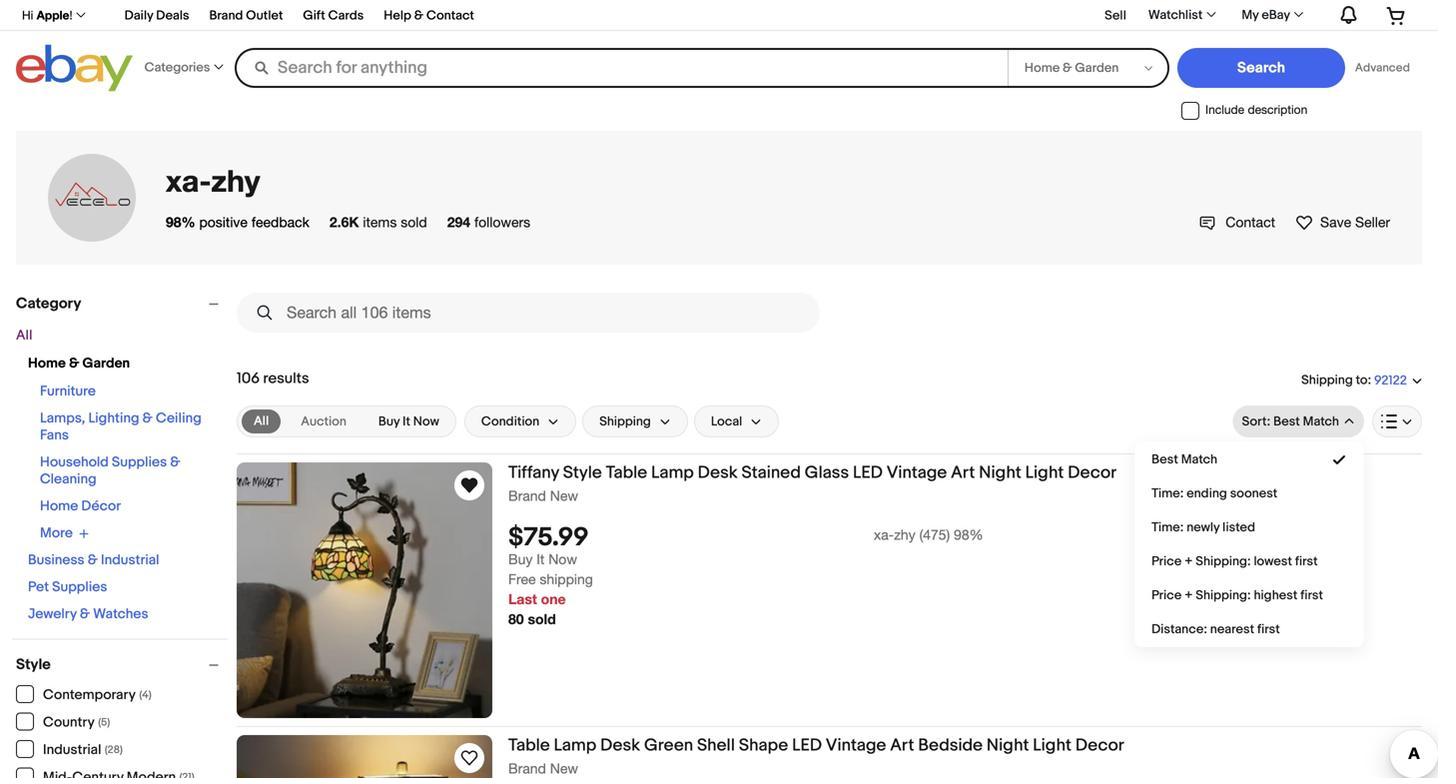 Task type: vqa. For each thing, say whether or not it's contained in the screenshot.
Industrial inside the Business & Industrial Pet Supplies Jewelry & Watches
yes



Task type: locate. For each thing, give the bounding box(es) containing it.
furniture
[[40, 383, 96, 400]]

best match link
[[1136, 443, 1364, 477]]

xa- left (475) at the right
[[874, 527, 895, 543]]

match
[[1304, 414, 1340, 429], [1182, 452, 1218, 467]]

tiffany
[[509, 463, 559, 484]]

brand down tiffany
[[509, 488, 546, 504]]

my ebay link
[[1232, 3, 1313, 27]]

98%
[[166, 214, 195, 230], [954, 527, 984, 543]]

1 horizontal spatial led
[[853, 463, 883, 484]]

1 vertical spatial style
[[16, 656, 51, 674]]

0 vertical spatial price
[[1152, 554, 1182, 569]]

1 vertical spatial best
[[1152, 452, 1179, 467]]

brand inside "table lamp desk green shell shape led vintage art bedside night light decor brand new"
[[509, 760, 546, 777]]

now left condition
[[413, 414, 440, 429]]

1 vertical spatial price
[[1152, 588, 1182, 603]]

new inside "table lamp desk green shell shape led vintage art bedside night light decor brand new"
[[550, 760, 579, 777]]

brand for table
[[509, 760, 546, 777]]

!
[[69, 8, 73, 22]]

1 new from the top
[[550, 488, 579, 504]]

all link down 106 results
[[242, 410, 281, 434]]

vintage
[[887, 463, 948, 484], [826, 735, 887, 756]]

& right help
[[414, 8, 424, 23]]

style right tiffany
[[563, 463, 602, 484]]

match down shipping to : 92122
[[1304, 414, 1340, 429]]

0 vertical spatial table
[[606, 463, 648, 484]]

new inside tiffany style table lamp desk stained glass led vintage art night light decor brand new
[[550, 488, 579, 504]]

it
[[403, 414, 411, 429], [537, 551, 545, 568]]

1 vertical spatial buy
[[509, 551, 533, 568]]

outlet
[[246, 8, 283, 23]]

xa-
[[166, 162, 211, 198], [874, 527, 895, 543]]

0 vertical spatial contact
[[427, 8, 475, 23]]

local
[[711, 414, 743, 429]]

distance: nearest first
[[1152, 622, 1281, 637]]

& down pet supplies link
[[80, 606, 90, 623]]

lamp left green
[[554, 735, 597, 756]]

light for bedside
[[1034, 735, 1072, 756]]

0 vertical spatial supplies
[[112, 454, 167, 471]]

brand outlet
[[209, 8, 283, 23]]

table down shipping dropdown button
[[606, 463, 648, 484]]

positive
[[199, 214, 248, 230]]

light for art
[[1026, 463, 1065, 484]]

0 vertical spatial new
[[550, 488, 579, 504]]

decor for art
[[1068, 463, 1117, 484]]

All selected text field
[[254, 413, 269, 431]]

1 vertical spatial industrial
[[43, 742, 101, 759]]

0 vertical spatial shipping
[[1302, 373, 1354, 388]]

0 horizontal spatial it
[[403, 414, 411, 429]]

listing options selector. list view selected. image
[[1382, 414, 1414, 430]]

& right business
[[88, 552, 98, 569]]

1 horizontal spatial supplies
[[112, 454, 167, 471]]

decor inside tiffany style table lamp desk stained glass led vintage art night light decor brand new
[[1068, 463, 1117, 484]]

first down the highest
[[1258, 622, 1281, 637]]

contact left save
[[1226, 214, 1276, 230]]

98% left positive
[[166, 214, 195, 230]]

0 vertical spatial decor
[[1068, 463, 1117, 484]]

all down category
[[16, 327, 32, 344]]

1 vertical spatial decor
[[1076, 735, 1125, 756]]

0 horizontal spatial supplies
[[52, 579, 107, 596]]

time:
[[1152, 486, 1184, 501], [1152, 520, 1184, 535]]

light inside "table lamp desk green shell shape led vintage art bedside night light decor brand new"
[[1034, 735, 1072, 756]]

0 horizontal spatial buy
[[379, 414, 400, 429]]

0 horizontal spatial art
[[891, 735, 915, 756]]

98% inside xa-zhy (475) 98% buy it now free shipping last one 80 sold
[[954, 527, 984, 543]]

now inside xa-zhy (475) 98% buy it now free shipping last one 80 sold
[[549, 551, 578, 568]]

contemporary
[[43, 687, 136, 704]]

followers
[[475, 214, 531, 230]]

0 vertical spatial all
[[16, 327, 32, 344]]

condition button
[[465, 406, 577, 438]]

0 horizontal spatial desk
[[601, 735, 641, 756]]

jewelry & watches link
[[28, 606, 148, 623]]

shipping: inside price + shipping: lowest first link
[[1196, 554, 1252, 569]]

lamp down shipping dropdown button
[[652, 463, 694, 484]]

1 vertical spatial supplies
[[52, 579, 107, 596]]

table inside "table lamp desk green shell shape led vintage art bedside night light decor brand new"
[[509, 735, 550, 756]]

advanced link
[[1346, 48, 1421, 88]]

0 vertical spatial industrial
[[101, 552, 159, 569]]

1 horizontal spatial style
[[563, 463, 602, 484]]

night for art
[[980, 463, 1022, 484]]

new for lamp
[[550, 760, 579, 777]]

1 vertical spatial brand
[[509, 488, 546, 504]]

1 vertical spatial desk
[[601, 735, 641, 756]]

price up the distance:
[[1152, 588, 1182, 603]]

0 vertical spatial +
[[1185, 554, 1194, 569]]

business & industrial pet supplies jewelry & watches
[[28, 552, 159, 623]]

price for price + shipping: lowest first
[[1152, 554, 1182, 569]]

1 horizontal spatial all link
[[242, 410, 281, 434]]

zhy up 98% positive feedback
[[211, 162, 260, 198]]

vintage up (475) at the right
[[887, 463, 948, 484]]

1 horizontal spatial desk
[[698, 463, 738, 484]]

0 horizontal spatial 98%
[[166, 214, 195, 230]]

new down tiffany
[[550, 488, 579, 504]]

0 horizontal spatial all link
[[16, 327, 32, 344]]

1 vertical spatial light
[[1034, 735, 1072, 756]]

help
[[384, 8, 412, 23]]

1 vertical spatial now
[[549, 551, 578, 568]]

1 horizontal spatial sold
[[528, 611, 556, 628]]

led right the glass
[[853, 463, 883, 484]]

zhy inside xa-zhy (475) 98% buy it now free shipping last one 80 sold
[[895, 527, 916, 543]]

time: for time: newly listed
[[1152, 520, 1184, 535]]

lamps,
[[40, 410, 85, 427]]

brand left outlet
[[209, 8, 243, 23]]

+ inside price + shipping: lowest first link
[[1185, 554, 1194, 569]]

1 vertical spatial first
[[1301, 588, 1324, 603]]

1 vertical spatial art
[[891, 735, 915, 756]]

country (5)
[[43, 714, 110, 731]]

1 horizontal spatial buy
[[509, 551, 533, 568]]

sold down one
[[528, 611, 556, 628]]

first for price + shipping: highest first
[[1301, 588, 1324, 603]]

2 + from the top
[[1185, 588, 1194, 603]]

Search for anything text field
[[238, 50, 1004, 86]]

brand outlet link
[[209, 5, 283, 28]]

None submit
[[1178, 48, 1346, 88]]

xa- up positive
[[166, 162, 211, 198]]

0 vertical spatial style
[[563, 463, 602, 484]]

tiffany style table lamp desk stained glass led vintage art night light decor image
[[237, 463, 493, 718]]

buy inside xa-zhy (475) 98% buy it now free shipping last one 80 sold
[[509, 551, 533, 568]]

brand right watch table lamp desk green shell shape led vintage art bedside night light decor image
[[509, 760, 546, 777]]

supplies down lamps, lighting & ceiling fans link
[[112, 454, 167, 471]]

all link down category
[[16, 327, 32, 344]]

industrial inside business & industrial pet supplies jewelry & watches
[[101, 552, 159, 569]]

style button
[[16, 656, 228, 674]]

best up time: ending soonest
[[1152, 452, 1179, 467]]

seller
[[1356, 214, 1391, 230]]

sell
[[1105, 8, 1127, 23]]

art inside "table lamp desk green shell shape led vintage art bedside night light decor brand new"
[[891, 735, 915, 756]]

match up ending
[[1182, 452, 1218, 467]]

it up shipping
[[537, 551, 545, 568]]

1 vertical spatial shipping
[[600, 414, 651, 429]]

shipping: up distance: nearest first
[[1196, 588, 1252, 603]]

table lamp desk green shell shape led vintage art bedside night light decor heading
[[509, 735, 1125, 756]]

auction
[[301, 414, 347, 429]]

1 horizontal spatial best
[[1274, 414, 1301, 429]]

zhy for xa-zhy
[[211, 162, 260, 198]]

2 price from the top
[[1152, 588, 1182, 603]]

vintage right shape
[[826, 735, 887, 756]]

watches
[[93, 606, 148, 623]]

shipping: for lowest
[[1196, 554, 1252, 569]]

98% right (475) at the right
[[954, 527, 984, 543]]

art
[[951, 463, 976, 484], [891, 735, 915, 756]]

2 new from the top
[[550, 760, 579, 777]]

xa zhy image
[[48, 154, 136, 242]]

1 horizontal spatial 98%
[[954, 527, 984, 543]]

2 vertical spatial first
[[1258, 622, 1281, 637]]

banner containing watchlist
[[11, 0, 1423, 97]]

first for price + shipping: lowest first
[[1296, 554, 1319, 569]]

1 horizontal spatial now
[[549, 551, 578, 568]]

supplies up jewelry & watches link
[[52, 579, 107, 596]]

banner
[[11, 0, 1423, 97]]

account navigation
[[11, 0, 1423, 31]]

garden
[[82, 355, 130, 372]]

supplies inside furniture lamps, lighting & ceiling fans household supplies & cleaning home décor
[[112, 454, 167, 471]]

1 vertical spatial sold
[[528, 611, 556, 628]]

business & industrial link
[[28, 552, 159, 569]]

1 vertical spatial 98%
[[954, 527, 984, 543]]

night
[[980, 463, 1022, 484], [987, 735, 1030, 756]]

brand for tiffany
[[509, 488, 546, 504]]

1 + from the top
[[1185, 554, 1194, 569]]

sold
[[401, 214, 427, 230], [528, 611, 556, 628]]

shipping: up the price + shipping: highest first
[[1196, 554, 1252, 569]]

art inside tiffany style table lamp desk stained glass led vintage art night light decor brand new
[[951, 463, 976, 484]]

0 horizontal spatial shipping
[[600, 414, 651, 429]]

new
[[550, 488, 579, 504], [550, 760, 579, 777]]

1 time: from the top
[[1152, 486, 1184, 501]]

1 vertical spatial lamp
[[554, 735, 597, 756]]

& down ceiling
[[170, 454, 180, 471]]

brand inside account navigation
[[209, 8, 243, 23]]

time: down best match
[[1152, 486, 1184, 501]]

0 vertical spatial first
[[1296, 554, 1319, 569]]

led inside "table lamp desk green shell shape led vintage art bedside night light decor brand new"
[[793, 735, 822, 756]]

0 vertical spatial match
[[1304, 414, 1340, 429]]

jewelry
[[28, 606, 77, 623]]

106
[[237, 370, 260, 388]]

desk down local
[[698, 463, 738, 484]]

1 vertical spatial time:
[[1152, 520, 1184, 535]]

2 vertical spatial brand
[[509, 760, 546, 777]]

best right sort:
[[1274, 414, 1301, 429]]

daily deals link
[[125, 5, 189, 28]]

0 vertical spatial light
[[1026, 463, 1065, 484]]

buy up free
[[509, 551, 533, 568]]

all
[[16, 327, 32, 344], [254, 414, 269, 429]]

+ for price + shipping: highest first
[[1185, 588, 1194, 603]]

zhy left (475) at the right
[[895, 527, 916, 543]]

shipping
[[1302, 373, 1354, 388], [600, 414, 651, 429]]

now up shipping
[[549, 551, 578, 568]]

1 shipping: from the top
[[1196, 554, 1252, 569]]

0 vertical spatial led
[[853, 463, 883, 484]]

my
[[1243, 7, 1260, 23]]

1 vertical spatial shipping:
[[1196, 588, 1252, 603]]

1 horizontal spatial art
[[951, 463, 976, 484]]

0 horizontal spatial contact
[[427, 8, 475, 23]]

industrial up watches
[[101, 552, 159, 569]]

light inside tiffany style table lamp desk stained glass led vintage art night light decor brand new
[[1026, 463, 1065, 484]]

$75.99
[[509, 523, 589, 554]]

it right auction link on the left bottom
[[403, 414, 411, 429]]

night inside "table lamp desk green shell shape led vintage art bedside night light decor brand new"
[[987, 735, 1030, 756]]

buy it now
[[379, 414, 440, 429]]

your shopping cart image
[[1386, 5, 1409, 25]]

style down jewelry on the bottom of the page
[[16, 656, 51, 674]]

0 vertical spatial zhy
[[211, 162, 260, 198]]

+ down newly
[[1185, 554, 1194, 569]]

notifications image
[[1337, 5, 1360, 25]]

xa- for xa-zhy
[[166, 162, 211, 198]]

0 vertical spatial home
[[28, 355, 66, 372]]

0 vertical spatial lamp
[[652, 463, 694, 484]]

time: left newly
[[1152, 520, 1184, 535]]

1 horizontal spatial zhy
[[895, 527, 916, 543]]

0 horizontal spatial match
[[1182, 452, 1218, 467]]

2 time: from the top
[[1152, 520, 1184, 535]]

1 vertical spatial all
[[254, 414, 269, 429]]

1 vertical spatial match
[[1182, 452, 1218, 467]]

home up the more
[[40, 498, 78, 515]]

industrial down 'country'
[[43, 742, 101, 759]]

1 horizontal spatial match
[[1304, 414, 1340, 429]]

furniture lamps, lighting & ceiling fans household supplies & cleaning home décor
[[40, 383, 202, 515]]

1 vertical spatial it
[[537, 551, 545, 568]]

table
[[606, 463, 648, 484], [509, 735, 550, 756]]

+ inside price + shipping: highest first link
[[1185, 588, 1194, 603]]

0 vertical spatial shipping:
[[1196, 554, 1252, 569]]

0 vertical spatial brand
[[209, 8, 243, 23]]

price down time: newly listed
[[1152, 554, 1182, 569]]

1 vertical spatial table
[[509, 735, 550, 756]]

0 vertical spatial night
[[980, 463, 1022, 484]]

sell link
[[1096, 8, 1136, 23]]

sold right "items"
[[401, 214, 427, 230]]

desk left green
[[601, 735, 641, 756]]

free
[[509, 571, 536, 588]]

brand inside tiffany style table lamp desk stained glass led vintage art night light decor brand new
[[509, 488, 546, 504]]

save seller button
[[1296, 212, 1391, 233]]

0 vertical spatial now
[[413, 414, 440, 429]]

table right watch table lamp desk green shell shape led vintage art bedside night light decor image
[[509, 735, 550, 756]]

home inside furniture lamps, lighting & ceiling fans household supplies & cleaning home décor
[[40, 498, 78, 515]]

it inside xa-zhy (475) 98% buy it now free shipping last one 80 sold
[[537, 551, 545, 568]]

household supplies & cleaning link
[[40, 454, 180, 488]]

save
[[1321, 214, 1352, 230]]

led right shape
[[793, 735, 822, 756]]

shipping: inside price + shipping: highest first link
[[1196, 588, 1252, 603]]

new for style
[[550, 488, 579, 504]]

0 horizontal spatial zhy
[[211, 162, 260, 198]]

feedback
[[252, 214, 310, 230]]

all link
[[16, 327, 32, 344], [242, 410, 281, 434]]

light
[[1026, 463, 1065, 484], [1034, 735, 1072, 756]]

1 horizontal spatial contact
[[1226, 214, 1276, 230]]

1 vertical spatial home
[[40, 498, 78, 515]]

0 vertical spatial art
[[951, 463, 976, 484]]

1 vertical spatial vintage
[[826, 735, 887, 756]]

1 horizontal spatial table
[[606, 463, 648, 484]]

supplies
[[112, 454, 167, 471], [52, 579, 107, 596]]

brand
[[209, 8, 243, 23], [509, 488, 546, 504], [509, 760, 546, 777]]

0 vertical spatial vintage
[[887, 463, 948, 484]]

time: ending soonest link
[[1136, 477, 1364, 511]]

2 shipping: from the top
[[1196, 588, 1252, 603]]

contact right help
[[427, 8, 475, 23]]

table lamp desk green shell shape led vintage art bedside night light decor brand new
[[509, 735, 1125, 777]]

1 vertical spatial new
[[550, 760, 579, 777]]

new right watch table lamp desk green shell shape led vintage art bedside night light decor image
[[550, 760, 579, 777]]

price + shipping: highest first
[[1152, 588, 1324, 603]]

1 horizontal spatial lamp
[[652, 463, 694, 484]]

1 vertical spatial zhy
[[895, 527, 916, 543]]

price + shipping: lowest first
[[1152, 554, 1319, 569]]

0 horizontal spatial lamp
[[554, 735, 597, 756]]

night inside tiffany style table lamp desk stained glass led vintage art night light decor brand new
[[980, 463, 1022, 484]]

first right lowest
[[1296, 554, 1319, 569]]

household
[[40, 454, 109, 471]]

1 horizontal spatial xa-
[[874, 527, 895, 543]]

first right the highest
[[1301, 588, 1324, 603]]

0 horizontal spatial now
[[413, 414, 440, 429]]

0 horizontal spatial table
[[509, 735, 550, 756]]

0 horizontal spatial xa-
[[166, 162, 211, 198]]

shipping inside dropdown button
[[600, 414, 651, 429]]

shipping inside shipping to : 92122
[[1302, 373, 1354, 388]]

1 vertical spatial night
[[987, 735, 1030, 756]]

1 horizontal spatial it
[[537, 551, 545, 568]]

&
[[414, 8, 424, 23], [69, 355, 79, 372], [143, 410, 153, 427], [170, 454, 180, 471], [88, 552, 98, 569], [80, 606, 90, 623]]

1 vertical spatial xa-
[[874, 527, 895, 543]]

auction link
[[289, 410, 359, 434]]

xa- inside xa-zhy (475) 98% buy it now free shipping last one 80 sold
[[874, 527, 895, 543]]

all down 106 results
[[254, 414, 269, 429]]

home up the furniture
[[28, 355, 66, 372]]

decor inside "table lamp desk green shell shape led vintage art bedside night light decor brand new"
[[1076, 735, 1125, 756]]

1 price from the top
[[1152, 554, 1182, 569]]

1 horizontal spatial shipping
[[1302, 373, 1354, 388]]

(5)
[[98, 716, 110, 729]]

1 vertical spatial led
[[793, 735, 822, 756]]

buy right auction
[[379, 414, 400, 429]]

desk
[[698, 463, 738, 484], [601, 735, 641, 756]]

+ up the distance:
[[1185, 588, 1194, 603]]

1 vertical spatial contact
[[1226, 214, 1276, 230]]

1 horizontal spatial all
[[254, 414, 269, 429]]

lamps, lighting & ceiling fans link
[[40, 410, 202, 444]]

1 vertical spatial +
[[1185, 588, 1194, 603]]

more button
[[40, 525, 89, 542]]



Task type: describe. For each thing, give the bounding box(es) containing it.
results
[[263, 370, 309, 388]]

vintage inside "table lamp desk green shell shape led vintage art bedside night light decor brand new"
[[826, 735, 887, 756]]

294 followers
[[447, 214, 531, 230]]

listed
[[1223, 520, 1256, 535]]

time: newly listed
[[1152, 520, 1256, 535]]

watch table lamp desk green shell shape led vintage art bedside night light decor image
[[458, 746, 482, 770]]

more
[[40, 525, 73, 542]]

deals
[[156, 8, 189, 23]]

best inside sort: best match dropdown button
[[1274, 414, 1301, 429]]

ceiling
[[156, 410, 202, 427]]

time: newly listed link
[[1136, 511, 1364, 545]]

decor for bedside
[[1076, 735, 1125, 756]]

last
[[509, 591, 537, 608]]

cards
[[328, 8, 364, 23]]

& left ceiling
[[143, 410, 153, 427]]

& inside account navigation
[[414, 8, 424, 23]]

time: for time: ending soonest
[[1152, 486, 1184, 501]]

+ for price + shipping: lowest first
[[1185, 554, 1194, 569]]

furniture link
[[40, 383, 96, 400]]

0 vertical spatial all link
[[16, 327, 32, 344]]

xa- for xa-zhy (475) 98% buy it now free shipping last one 80 sold
[[874, 527, 895, 543]]

you are watching this item, click to unwatch image
[[458, 474, 482, 498]]

categories button
[[139, 46, 229, 89]]

my ebay
[[1243, 7, 1291, 23]]

description
[[1249, 103, 1308, 117]]

shipping for shipping to : 92122
[[1302, 373, 1354, 388]]

(4)
[[139, 689, 152, 702]]

table inside tiffany style table lamp desk stained glass led vintage art night light decor brand new
[[606, 463, 648, 484]]

contemporary (4)
[[43, 687, 152, 704]]

desk inside tiffany style table lamp desk stained glass led vintage art night light decor brand new
[[698, 463, 738, 484]]

include description
[[1206, 103, 1308, 117]]

categories
[[145, 60, 210, 75]]

soonest
[[1231, 486, 1278, 501]]

tiffany style table lamp desk stained glass led vintage art night light decor heading
[[509, 463, 1117, 484]]

pet
[[28, 579, 49, 596]]

(28)
[[105, 744, 123, 757]]

best inside best match link
[[1152, 452, 1179, 467]]

watchlist link
[[1138, 3, 1226, 27]]

match inside sort: best match dropdown button
[[1304, 414, 1340, 429]]

lighting
[[88, 410, 139, 427]]

help & contact link
[[384, 5, 475, 28]]

sort: best match button
[[1234, 406, 1365, 438]]

apple
[[37, 8, 69, 22]]

80
[[509, 611, 524, 628]]

night for bedside
[[987, 735, 1030, 756]]

help & contact
[[384, 8, 475, 23]]

& up the furniture
[[69, 355, 79, 372]]

items
[[363, 214, 397, 230]]

stained
[[742, 463, 801, 484]]

0 vertical spatial sold
[[401, 214, 427, 230]]

hi
[[22, 8, 33, 22]]

cleaning
[[40, 471, 97, 488]]

match inside best match link
[[1182, 452, 1218, 467]]

0 horizontal spatial style
[[16, 656, 51, 674]]

shipping: for highest
[[1196, 588, 1252, 603]]

ebay home image
[[16, 44, 133, 92]]

category button
[[16, 295, 228, 313]]

shipping
[[540, 571, 593, 588]]

(475)
[[920, 527, 951, 543]]

green
[[645, 735, 694, 756]]

sort: best match
[[1243, 414, 1340, 429]]

newly
[[1187, 520, 1220, 535]]

best match
[[1152, 452, 1218, 467]]

contact inside account navigation
[[427, 8, 475, 23]]

vintage inside tiffany style table lamp desk stained glass led vintage art night light decor brand new
[[887, 463, 948, 484]]

xa-zhy
[[166, 162, 260, 198]]

98% positive feedback
[[166, 214, 310, 230]]

shipping for shipping
[[600, 414, 651, 429]]

include
[[1206, 103, 1245, 117]]

xa-zhy link
[[166, 162, 260, 198]]

0 vertical spatial it
[[403, 414, 411, 429]]

xa-zhy (475) 98% buy it now free shipping last one 80 sold
[[509, 527, 984, 628]]

lamp inside "table lamp desk green shell shape led vintage art bedside night light decor brand new"
[[554, 735, 597, 756]]

shipping to : 92122
[[1302, 373, 1408, 389]]

0 horizontal spatial all
[[16, 327, 32, 344]]

pet supplies link
[[28, 579, 107, 596]]

led inside tiffany style table lamp desk stained glass led vintage art night light decor brand new
[[853, 463, 883, 484]]

hi apple !
[[22, 8, 73, 22]]

none submit inside banner
[[1178, 48, 1346, 88]]

daily deals
[[125, 8, 189, 23]]

category
[[16, 295, 81, 313]]

condition
[[482, 414, 540, 429]]

ebay
[[1262, 7, 1291, 23]]

local button
[[694, 406, 780, 438]]

one
[[541, 591, 566, 608]]

ending
[[1187, 486, 1228, 501]]

106 results
[[237, 370, 309, 388]]

style inside tiffany style table lamp desk stained glass led vintage art night light decor brand new
[[563, 463, 602, 484]]

1 vertical spatial all link
[[242, 410, 281, 434]]

table lamp desk green shell shape led vintage art bedside night light decor image
[[237, 735, 493, 778]]

gift cards link
[[303, 5, 364, 28]]

shell
[[697, 735, 736, 756]]

distance:
[[1152, 622, 1208, 637]]

save seller
[[1321, 214, 1391, 230]]

price for price + shipping: highest first
[[1152, 588, 1182, 603]]

fans
[[40, 427, 69, 444]]

desk inside "table lamp desk green shell shape led vintage art bedside night light decor brand new"
[[601, 735, 641, 756]]

2.6k items sold
[[330, 214, 427, 230]]

daily
[[125, 8, 153, 23]]

lamp inside tiffany style table lamp desk stained glass led vintage art night light decor brand new
[[652, 463, 694, 484]]

:
[[1369, 373, 1372, 388]]

table lamp desk green shell shape led vintage art bedside night light decor link
[[509, 735, 1423, 760]]

tiffany style table lamp desk stained glass led vintage art night light decor link
[[509, 463, 1423, 487]]

contact link
[[1200, 214, 1276, 231]]

0 vertical spatial 98%
[[166, 214, 195, 230]]

glass
[[805, 463, 850, 484]]

sold inside xa-zhy (475) 98% buy it now free shipping last one 80 sold
[[528, 611, 556, 628]]

all inside $75.99 'main content'
[[254, 414, 269, 429]]

home & garden
[[28, 355, 130, 372]]

zhy for xa-zhy (475) 98% buy it now free shipping last one 80 sold
[[895, 527, 916, 543]]

Search all 106 items field
[[237, 293, 820, 333]]

to
[[1357, 373, 1369, 388]]

price + shipping: lowest first link
[[1136, 545, 1364, 579]]

tiffany style table lamp desk stained glass led vintage art night light decor brand new
[[509, 463, 1117, 504]]

supplies inside business & industrial pet supplies jewelry & watches
[[52, 579, 107, 596]]

294
[[447, 214, 471, 230]]

business
[[28, 552, 85, 569]]

buy it now link
[[367, 410, 452, 434]]

highest
[[1255, 588, 1298, 603]]

$75.99 main content
[[237, 285, 1423, 778]]



